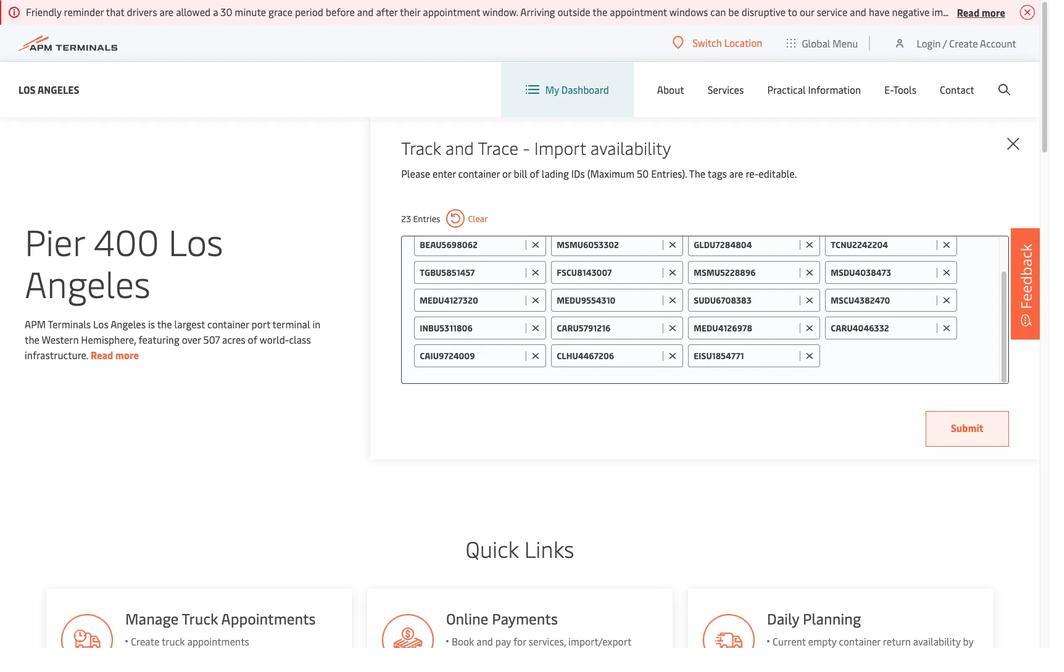 Task type: vqa. For each thing, say whether or not it's contained in the screenshot.
PORT
yes



Task type: describe. For each thing, give the bounding box(es) containing it.
bill
[[514, 167, 528, 180]]

more for "read more" button
[[982, 5, 1006, 19]]

truck
[[181, 609, 218, 628]]

(maximum
[[587, 167, 635, 180]]

pier
[[25, 216, 85, 265]]

period
[[295, 5, 323, 19]]

window.
[[483, 5, 518, 19]]

apm terminals los angeles is the largest container port terminal in the western hemisphere, featuring over 507 acres of world-class infrastructure.
[[25, 317, 321, 361]]

0 vertical spatial are
[[160, 5, 174, 19]]

2 horizontal spatial and
[[850, 5, 867, 19]]

service
[[817, 5, 848, 19]]

lading
[[542, 167, 569, 180]]

manager truck appointments - 53 image
[[61, 614, 113, 648]]

quick links
[[466, 533, 574, 564]]

that
[[106, 5, 124, 19]]

2 appointment from the left
[[610, 5, 667, 19]]

links
[[524, 533, 574, 564]]

clear button
[[447, 209, 488, 228]]

e-tools
[[885, 83, 917, 96]]

e-tools button
[[885, 62, 917, 117]]

about button
[[657, 62, 684, 117]]

create
[[950, 36, 978, 50]]

menu
[[833, 36, 858, 50]]

quick
[[466, 533, 519, 564]]

friendly
[[26, 5, 62, 19]]

online payments link
[[367, 589, 673, 648]]

my
[[546, 83, 559, 96]]

1 drivers from the left
[[127, 5, 157, 19]]

editable.
[[759, 167, 797, 180]]

manage truck appointments link
[[46, 589, 352, 648]]

practical information button
[[767, 62, 861, 117]]

is
[[148, 317, 155, 331]]

read more for "read more" button
[[957, 5, 1006, 19]]

services button
[[708, 62, 744, 117]]

before
[[326, 5, 355, 19]]

our
[[800, 5, 815, 19]]

angeles for 400
[[25, 258, 150, 307]]

manage
[[125, 609, 178, 628]]

0 vertical spatial los
[[19, 82, 36, 96]]

read for "read more" button
[[957, 5, 980, 19]]

featuring
[[138, 332, 180, 346]]

in
[[313, 317, 321, 331]]

close alert image
[[1020, 5, 1035, 20]]

read for read more link
[[91, 348, 113, 361]]

practical
[[767, 83, 806, 96]]

can
[[711, 5, 726, 19]]

largest
[[174, 317, 205, 331]]

grace
[[269, 5, 293, 19]]

global
[[802, 36, 831, 50]]

apm
[[25, 317, 46, 331]]

pier 400 los angeles
[[25, 216, 223, 307]]

of inside apm terminals los angeles is the largest container port terminal in the western hemisphere, featuring over 507 acres of world-class infrastructure.
[[248, 332, 257, 346]]

class
[[289, 332, 311, 346]]

orange club loyalty program - 56 image
[[703, 614, 755, 648]]

availability
[[591, 136, 671, 159]]

global menu
[[802, 36, 858, 50]]

impacts
[[932, 5, 967, 19]]

allowed
[[176, 5, 211, 19]]

appointments
[[221, 609, 316, 628]]

import
[[534, 136, 586, 159]]

-
[[523, 136, 530, 159]]

payments
[[492, 609, 558, 628]]

400
[[94, 216, 159, 265]]

tariffs - 131 image
[[382, 614, 434, 648]]

port
[[252, 317, 270, 331]]

outside
[[558, 5, 591, 19]]

switch
[[693, 36, 722, 49]]

contact
[[940, 83, 975, 96]]

trace
[[478, 136, 519, 159]]

acres
[[222, 332, 245, 346]]

tags
[[708, 167, 727, 180]]

clear
[[468, 213, 488, 224]]

submit
[[951, 421, 984, 435]]

western
[[42, 332, 79, 346]]

arriving
[[520, 5, 555, 19]]

daily planning
[[767, 609, 861, 628]]

minute
[[235, 5, 266, 19]]

switch location button
[[673, 36, 763, 49]]



Task type: locate. For each thing, give the bounding box(es) containing it.
daily planning link
[[688, 589, 994, 648]]

0 horizontal spatial of
[[248, 332, 257, 346]]

terminals
[[48, 317, 91, 331]]

1 appointment from the left
[[423, 5, 480, 19]]

1 horizontal spatial los
[[93, 317, 108, 331]]

and left have
[[850, 5, 867, 19]]

online payments
[[446, 609, 558, 628]]

0 horizontal spatial more
[[115, 348, 139, 361]]

1 horizontal spatial read
[[957, 5, 980, 19]]

friendly reminder that drivers are allowed a 30 minute grace period before and after their appointment window. arriving outside the appointment windows can be disruptive to our service and have negative impacts on drivers who arr
[[26, 5, 1049, 19]]

50
[[637, 167, 649, 180]]

to
[[788, 5, 798, 19]]

are
[[160, 5, 174, 19], [729, 167, 743, 180]]

read more for read more link
[[91, 348, 139, 361]]

e-
[[885, 83, 893, 96]]

0 vertical spatial of
[[530, 167, 539, 180]]

please enter container or bill of lading ids (maximum 50 entries). the tags are re-editable.
[[401, 167, 797, 180]]

2 vertical spatial los
[[93, 317, 108, 331]]

los inside apm terminals los angeles is the largest container port terminal in the western hemisphere, featuring over 507 acres of world-class infrastructure.
[[93, 317, 108, 331]]

over
[[182, 332, 201, 346]]

and left after
[[357, 5, 374, 19]]

of
[[530, 167, 539, 180], [248, 332, 257, 346]]

Entered ID text field
[[420, 239, 523, 251], [557, 239, 660, 251], [694, 239, 797, 251], [831, 239, 934, 251], [694, 267, 797, 278], [831, 267, 934, 278], [420, 294, 523, 306], [694, 294, 797, 306], [831, 294, 934, 306], [420, 322, 523, 334], [831, 322, 934, 334], [557, 350, 660, 362], [694, 350, 797, 362]]

read more link
[[91, 348, 139, 361]]

have
[[869, 5, 890, 19]]

drivers right on
[[983, 5, 1014, 19]]

manage truck appointments
[[125, 609, 316, 628]]

0 vertical spatial container
[[458, 167, 500, 180]]

are left re-
[[729, 167, 743, 180]]

1 horizontal spatial appointment
[[610, 5, 667, 19]]

los for 400
[[168, 216, 223, 265]]

enter
[[433, 167, 456, 180]]

location
[[724, 36, 763, 49]]

global menu button
[[775, 24, 871, 61]]

1 vertical spatial the
[[157, 317, 172, 331]]

Type or paste your IDs here text field
[[825, 344, 987, 367]]

about
[[657, 83, 684, 96]]

login / create account link
[[894, 25, 1017, 61]]

more right on
[[982, 5, 1006, 19]]

30
[[221, 5, 232, 19]]

the right "is"
[[157, 317, 172, 331]]

1 horizontal spatial the
[[157, 317, 172, 331]]

1 vertical spatial los
[[168, 216, 223, 265]]

feedback
[[1016, 244, 1036, 309]]

track and trace - import availability
[[401, 136, 671, 159]]

1 horizontal spatial read more
[[957, 5, 1006, 19]]

world-
[[260, 332, 289, 346]]

0 horizontal spatial drivers
[[127, 5, 157, 19]]

arr
[[1037, 5, 1049, 19]]

appointment right the their
[[423, 5, 480, 19]]

container inside apm terminals los angeles is the largest container port terminal in the western hemisphere, featuring over 507 acres of world-class infrastructure.
[[207, 317, 249, 331]]

appointment
[[423, 5, 480, 19], [610, 5, 667, 19]]

practical information
[[767, 83, 861, 96]]

1 vertical spatial read
[[91, 348, 113, 361]]

los inside pier 400 los angeles
[[168, 216, 223, 265]]

read inside button
[[957, 5, 980, 19]]

1 horizontal spatial drivers
[[983, 5, 1014, 19]]

dashboard
[[562, 83, 609, 96]]

1 horizontal spatial are
[[729, 167, 743, 180]]

windows
[[670, 5, 708, 19]]

1 vertical spatial are
[[729, 167, 743, 180]]

/
[[943, 36, 947, 50]]

angeles inside apm terminals los angeles is the largest container port terminal in the western hemisphere, featuring over 507 acres of world-class infrastructure.
[[111, 317, 146, 331]]

are left allowed
[[160, 5, 174, 19]]

on
[[970, 5, 981, 19]]

23
[[401, 213, 411, 224]]

0 horizontal spatial container
[[207, 317, 249, 331]]

0 horizontal spatial appointment
[[423, 5, 480, 19]]

ids
[[571, 167, 585, 180]]

0 vertical spatial more
[[982, 5, 1006, 19]]

los for terminals
[[93, 317, 108, 331]]

switch location
[[693, 36, 763, 49]]

1 vertical spatial more
[[115, 348, 139, 361]]

of down port at the left of the page
[[248, 332, 257, 346]]

and up enter
[[446, 136, 474, 159]]

Entered ID text field
[[420, 267, 523, 278], [557, 267, 660, 278], [557, 294, 660, 306], [557, 322, 660, 334], [694, 322, 797, 334], [420, 350, 523, 362]]

submit button
[[926, 411, 1009, 447]]

be
[[729, 5, 739, 19]]

re-
[[746, 167, 759, 180]]

23 entries
[[401, 213, 440, 224]]

read up login / create account
[[957, 5, 980, 19]]

read more up login / create account
[[957, 5, 1006, 19]]

read more down hemisphere,
[[91, 348, 139, 361]]

0 vertical spatial the
[[593, 5, 608, 19]]

the
[[593, 5, 608, 19], [157, 317, 172, 331], [25, 332, 39, 346]]

the right the outside
[[593, 5, 608, 19]]

track
[[401, 136, 441, 159]]

negative
[[892, 5, 930, 19]]

login / create account
[[917, 36, 1017, 50]]

please
[[401, 167, 430, 180]]

feedback button
[[1011, 228, 1042, 339]]

container
[[458, 167, 500, 180], [207, 317, 249, 331]]

1 vertical spatial read more
[[91, 348, 139, 361]]

entries
[[413, 213, 440, 224]]

0 horizontal spatial the
[[25, 332, 39, 346]]

2 drivers from the left
[[983, 5, 1014, 19]]

container up acres
[[207, 317, 249, 331]]

appointment left windows
[[610, 5, 667, 19]]

0 vertical spatial angeles
[[37, 82, 79, 96]]

1 horizontal spatial more
[[982, 5, 1006, 19]]

disruptive
[[742, 5, 786, 19]]

507
[[203, 332, 220, 346]]

or
[[502, 167, 512, 180]]

1 vertical spatial of
[[248, 332, 257, 346]]

infrastructure.
[[25, 348, 88, 361]]

2 vertical spatial the
[[25, 332, 39, 346]]

angeles
[[37, 82, 79, 96], [25, 258, 150, 307], [111, 317, 146, 331]]

reminder
[[64, 5, 104, 19]]

read down hemisphere,
[[91, 348, 113, 361]]

angeles inside pier 400 los angeles
[[25, 258, 150, 307]]

la secondary image
[[59, 314, 275, 499]]

more inside button
[[982, 5, 1006, 19]]

0 horizontal spatial read
[[91, 348, 113, 361]]

their
[[400, 5, 421, 19]]

2 vertical spatial angeles
[[111, 317, 146, 331]]

1 horizontal spatial of
[[530, 167, 539, 180]]

read more
[[957, 5, 1006, 19], [91, 348, 139, 361]]

after
[[376, 5, 398, 19]]

the
[[689, 167, 706, 180]]

0 horizontal spatial and
[[357, 5, 374, 19]]

0 horizontal spatial los
[[19, 82, 36, 96]]

0 horizontal spatial read more
[[91, 348, 139, 361]]

0 horizontal spatial are
[[160, 5, 174, 19]]

2 horizontal spatial the
[[593, 5, 608, 19]]

more
[[982, 5, 1006, 19], [115, 348, 139, 361]]

the down the apm
[[25, 332, 39, 346]]

read
[[957, 5, 980, 19], [91, 348, 113, 361]]

1 horizontal spatial and
[[446, 136, 474, 159]]

0 vertical spatial read
[[957, 5, 980, 19]]

tools
[[893, 83, 917, 96]]

of right bill
[[530, 167, 539, 180]]

a
[[213, 5, 218, 19]]

more for read more link
[[115, 348, 139, 361]]

services
[[708, 83, 744, 96]]

1 vertical spatial container
[[207, 317, 249, 331]]

angeles for terminals
[[111, 317, 146, 331]]

2 horizontal spatial los
[[168, 216, 223, 265]]

1 horizontal spatial container
[[458, 167, 500, 180]]

container left or
[[458, 167, 500, 180]]

who
[[1016, 5, 1035, 19]]

drivers right that
[[127, 5, 157, 19]]

more down hemisphere,
[[115, 348, 139, 361]]

daily
[[767, 609, 800, 628]]

contact button
[[940, 62, 975, 117]]

login
[[917, 36, 941, 50]]

terminal
[[273, 317, 310, 331]]

information
[[808, 83, 861, 96]]

0 vertical spatial read more
[[957, 5, 1006, 19]]

and
[[357, 5, 374, 19], [850, 5, 867, 19], [446, 136, 474, 159]]

read more button
[[957, 4, 1006, 20]]

1 vertical spatial angeles
[[25, 258, 150, 307]]



